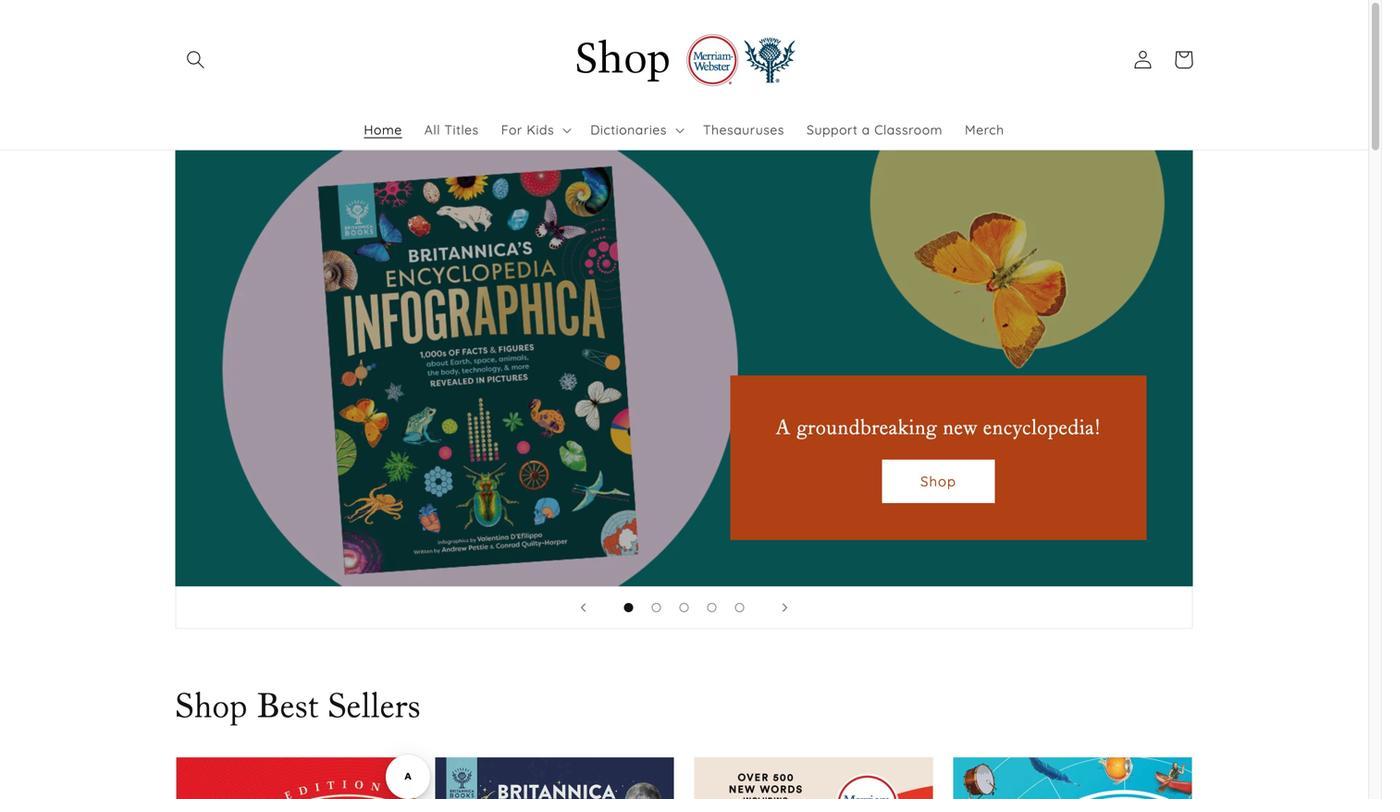 Task type: locate. For each thing, give the bounding box(es) containing it.
merriam-webster shop image
[[574, 25, 795, 94]]

shop for shop
[[921, 473, 957, 491]]

merch
[[965, 122, 1005, 138]]

shop
[[921, 473, 957, 491], [175, 684, 248, 727]]

1 vertical spatial shop
[[175, 684, 248, 727]]

support a classroom link
[[796, 111, 954, 150]]

caret image
[[563, 128, 572, 134]]

0 vertical spatial shop
[[921, 473, 957, 491]]

best
[[257, 684, 319, 727]]

load slide 5 of 5 image
[[735, 604, 745, 613]]

shop inside 1 of 5 group
[[921, 473, 957, 491]]

sellers
[[328, 684, 421, 727]]

home
[[364, 122, 402, 138]]

a
[[862, 122, 871, 138]]

shop down a groundbreaking new encyclopedia!
[[921, 473, 957, 491]]

new
[[944, 414, 978, 440]]

britannica all new kids' encyclopedia cover image
[[436, 758, 674, 800]]

account image
[[1134, 50, 1153, 69]]

shop left best
[[175, 684, 248, 727]]

a
[[776, 414, 792, 440]]

classroom
[[875, 122, 943, 138]]

load slide 3 of 5 image
[[680, 604, 689, 613]]

load slide 1 of 5 image
[[624, 604, 634, 613]]

all titles link
[[414, 111, 490, 150]]

list containing home
[[353, 111, 1016, 150]]

list
[[353, 111, 1016, 150]]

0 horizontal spatial shop
[[175, 684, 248, 727]]

shop link
[[883, 460, 996, 504]]

for
[[501, 122, 523, 138]]

for kids
[[501, 122, 555, 138]]

encyclopedia!
[[984, 414, 1102, 440]]

next slide image
[[783, 604, 788, 613]]

1 horizontal spatial shop
[[921, 473, 957, 491]]



Task type: vqa. For each thing, say whether or not it's contained in the screenshot.
Load Slide 4 Of 5 Icon
yes



Task type: describe. For each thing, give the bounding box(es) containing it.
dictionaries button
[[580, 111, 692, 150]]

shop best sellers main content
[[0, 151, 1369, 800]]

merriam-webster's elementary dictionary cover image
[[954, 758, 1193, 800]]

previous slide image
[[581, 604, 586, 613]]

slider list
[[175, 757, 1194, 800]]

load slide 4 of 5 image
[[708, 604, 717, 613]]

all titles
[[425, 122, 479, 138]]

support
[[807, 122, 858, 138]]

merch link
[[954, 111, 1016, 150]]

for kids button
[[490, 111, 580, 150]]

caret image
[[676, 128, 685, 134]]

home link
[[353, 111, 414, 150]]

shop best sellers
[[175, 684, 421, 727]]

cover of the official scrabble players dictionary. a red background with white type and art from the scrabble board below the type. image
[[695, 758, 933, 800]]

support a classroom
[[807, 122, 943, 138]]

a groundbreaking new encyclopedia!
[[776, 414, 1102, 440]]

1 of 5 group
[[175, 151, 1194, 587]]

dictionaries
[[591, 122, 667, 138]]

kids
[[527, 122, 555, 138]]

search image
[[187, 50, 205, 69]]

groundbreaking
[[797, 414, 938, 440]]

thesauruses
[[703, 122, 785, 138]]

load slide 2 of 5 image
[[652, 604, 661, 613]]

all
[[425, 122, 441, 138]]

cover of the merriam-webster dictionary, mass-market. a red background with a large cream colored circle positioned to the right of the page, with text in the circle. image
[[176, 758, 415, 800]]

titles
[[445, 122, 479, 138]]

thesauruses link
[[692, 111, 796, 150]]

collage of new titles region
[[129, 151, 1240, 630]]

shop for shop best sellers
[[175, 684, 248, 727]]



